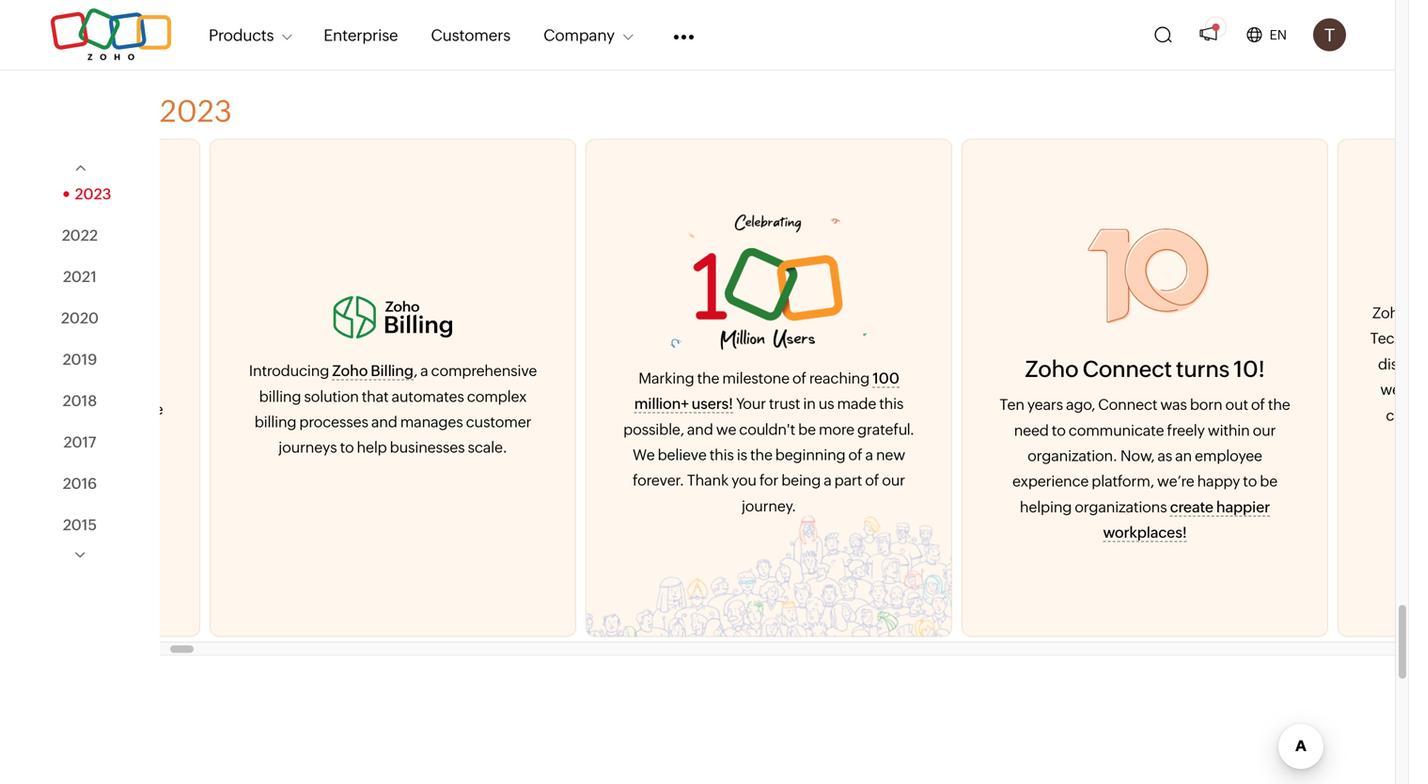 Task type: vqa. For each thing, say whether or not it's contained in the screenshot.
Low- in the PROVIDER LENS™ NEXT-GEN ADM SOLUTIONS: LOW-CODE/NO-CODE DEVELOPMENT PLATFORMS, 2022
no



Task type: locate. For each thing, give the bounding box(es) containing it.
1 vertical spatial 2023
[[75, 185, 111, 202]]

zoho up solution
[[320, 362, 356, 379]]

0 horizontal spatial our
[[870, 472, 893, 489]]

0 horizontal spatial 2023
[[75, 185, 111, 202]]

2020
[[61, 309, 99, 326]]

this up grateful.
[[867, 395, 892, 412]]

the up users!
[[685, 369, 708, 387]]

helping
[[1008, 498, 1060, 515]]

2018 link
[[63, 392, 97, 409]]

our
[[1241, 421, 1264, 439], [870, 472, 893, 489]]

1 horizontal spatial the
[[738, 446, 761, 463]]

2 horizontal spatial the
[[1256, 396, 1279, 413]]

2017 link
[[63, 433, 96, 451]]

businesses
[[378, 439, 453, 456]]

zoho up years
[[1013, 356, 1067, 382]]

your trust in us made this possible, and we couldn't be more grateful. we believe this is the beginning of a new forever. thank you for being a part of our journey.
[[612, 395, 903, 515]]

trust
[[757, 395, 789, 412]]

a left new
[[854, 446, 861, 463]]

to right the 'need'
[[1040, 421, 1054, 439]]

freely
[[1155, 421, 1193, 439]]

zoho connect turns 10!
[[1013, 356, 1253, 382]]

we
[[704, 421, 725, 438]]

of right the out
[[1239, 396, 1253, 413]]

a left 'part'
[[812, 472, 820, 489]]

0 horizontal spatial to
[[328, 439, 342, 456]]

2 horizontal spatial a
[[854, 446, 861, 463]]

this left the is
[[698, 446, 722, 463]]

be inside your trust in us made this possible, and we couldn't be more grateful. we believe this is the beginning of a new forever. thank you for being a part of our journey.
[[786, 421, 804, 438]]

billing
[[247, 388, 289, 405], [243, 413, 285, 431]]

2023 up the 2022
[[75, 185, 111, 202]]

milestone
[[711, 369, 778, 387]]

processes
[[288, 413, 357, 431]]

to
[[1040, 421, 1054, 439], [328, 439, 342, 456], [1231, 473, 1245, 490]]

years
[[1016, 396, 1051, 413]]

0 vertical spatial this
[[867, 395, 892, 412]]

0 vertical spatial a
[[409, 362, 416, 379]]

happier
[[1205, 498, 1258, 515]]

to up happier
[[1231, 473, 1245, 490]]

billing up journeys
[[243, 413, 285, 431]]

our inside ten years ago, connect was born out of the need to communicate freely within our organization. now, as an employee experience platform, we're happy to be helping organizations
[[1241, 421, 1264, 439]]

1 vertical spatial a
[[854, 446, 861, 463]]

1 vertical spatial be
[[1248, 473, 1266, 490]]

1 vertical spatial our
[[870, 472, 893, 489]]

users!
[[680, 395, 721, 412]]

2022
[[62, 226, 98, 244]]

1 horizontal spatial be
[[1248, 473, 1266, 490]]

billing down introducing
[[247, 388, 289, 405]]

made
[[825, 395, 865, 412]]

2 vertical spatial the
[[738, 446, 761, 463]]

zoho left w
[[1361, 304, 1396, 321]]

2 horizontal spatial to
[[1231, 473, 1245, 490]]

out
[[1214, 396, 1237, 413]]

0 vertical spatial our
[[1241, 421, 1264, 439]]

create happier workplaces! link
[[1091, 498, 1258, 542]]

2020 link
[[61, 309, 99, 326]]

2016
[[63, 475, 97, 492]]

connect up was
[[1071, 356, 1160, 382]]

automates
[[380, 388, 452, 405]]

1 vertical spatial the
[[1256, 396, 1279, 413]]

10!
[[1222, 356, 1253, 382]]

be down in
[[786, 421, 804, 438]]

marking
[[627, 369, 683, 387]]

workplaces!
[[1091, 524, 1175, 541]]

1 horizontal spatial our
[[1241, 421, 1264, 439]]

connect up communicate
[[1086, 396, 1146, 413]]

2015
[[63, 516, 97, 533]]

zoho inside zoho w
[[1361, 304, 1396, 321]]

to inside , a comprehensive billing solution that automates complex billing processes and manages customer journeys to help businesses scale.
[[328, 439, 342, 456]]

the
[[685, 369, 708, 387], [1256, 396, 1279, 413], [738, 446, 761, 463]]

zoho
[[1361, 304, 1396, 321], [1013, 356, 1067, 382], [320, 362, 356, 379]]

terry turtle image
[[1313, 18, 1346, 51]]

journey.
[[730, 497, 785, 515]]

2018
[[63, 392, 97, 409]]

1 vertical spatial connect
[[1086, 396, 1146, 413]]

2 vertical spatial a
[[812, 472, 820, 489]]

your
[[724, 395, 754, 412]]

2017
[[63, 433, 96, 451]]

0 horizontal spatial be
[[786, 421, 804, 438]]

ten
[[988, 396, 1013, 413]]

0 vertical spatial the
[[685, 369, 708, 387]]

1 vertical spatial this
[[698, 446, 722, 463]]

our down new
[[870, 472, 893, 489]]

being
[[770, 472, 809, 489]]

company
[[543, 26, 615, 44]]

0 horizontal spatial and
[[359, 413, 386, 431]]

and inside , a comprehensive billing solution that automates complex billing processes and manages customer journeys to help businesses scale.
[[359, 413, 386, 431]]

2023
[[160, 94, 232, 128], [75, 185, 111, 202]]

2 horizontal spatial zoho
[[1361, 304, 1396, 321]]

enterprise link
[[324, 14, 398, 55]]

introducing zoho billing
[[237, 362, 402, 379]]

as
[[1146, 447, 1161, 464]]

and left we
[[675, 421, 701, 438]]

reaching
[[798, 369, 858, 387]]

billing
[[359, 362, 402, 379]]

and down that
[[359, 413, 386, 431]]

connect
[[1071, 356, 1160, 382], [1086, 396, 1146, 413]]

1 horizontal spatial and
[[675, 421, 701, 438]]

0 horizontal spatial a
[[409, 362, 416, 379]]

a right ,
[[409, 362, 416, 379]]

communicate
[[1057, 421, 1152, 439]]

the right the out
[[1256, 396, 1279, 413]]

the right the is
[[738, 446, 761, 463]]

0 vertical spatial be
[[786, 421, 804, 438]]

an
[[1163, 447, 1180, 464]]

2022 link
[[62, 226, 98, 244]]

products
[[209, 26, 274, 44]]

our inside your trust in us made this possible, and we couldn't be more grateful. we believe this is the beginning of a new forever. thank you for being a part of our journey.
[[870, 472, 893, 489]]

this
[[867, 395, 892, 412], [698, 446, 722, 463]]

to left 'help'
[[328, 439, 342, 456]]

0 horizontal spatial zoho
[[320, 362, 356, 379]]

be inside ten years ago, connect was born out of the need to communicate freely within our organization. now, as an employee experience platform, we're happy to be helping organizations
[[1248, 473, 1266, 490]]

a
[[409, 362, 416, 379], [854, 446, 861, 463], [812, 472, 820, 489]]

1 horizontal spatial this
[[867, 395, 892, 412]]

100 million+ users!
[[623, 369, 888, 412]]

be up happier
[[1248, 473, 1266, 490]]

be
[[786, 421, 804, 438], [1248, 473, 1266, 490]]

marking the milestone of reaching
[[627, 369, 861, 387]]

our right within on the right of page
[[1241, 421, 1264, 439]]

happy
[[1185, 473, 1228, 490]]

the inside ten years ago, connect was born out of the need to communicate freely within our organization. now, as an employee experience platform, we're happy to be helping organizations
[[1256, 396, 1279, 413]]

1 horizontal spatial zoho
[[1013, 356, 1067, 382]]

2023 down products
[[160, 94, 232, 128]]

0 vertical spatial 2023
[[160, 94, 232, 128]]

1 horizontal spatial to
[[1040, 421, 1054, 439]]

of right 'part'
[[853, 472, 867, 489]]

you
[[720, 472, 745, 489]]

2019
[[63, 350, 97, 368]]



Task type: describe. For each thing, give the bounding box(es) containing it.
comprehensive
[[419, 362, 525, 379]]

scale.
[[456, 439, 496, 456]]

solution
[[292, 388, 347, 405]]

2021 link
[[63, 268, 97, 285]]

of inside ten years ago, connect was born out of the need to communicate freely within our organization. now, as an employee experience platform, we're happy to be helping organizations
[[1239, 396, 1253, 413]]

2021
[[63, 268, 97, 285]]

a inside , a comprehensive billing solution that automates complex billing processes and manages customer journeys to help businesses scale.
[[409, 362, 416, 379]]

we're
[[1145, 473, 1183, 490]]

for
[[748, 472, 767, 489]]

manages
[[388, 413, 451, 431]]

journeys
[[267, 439, 325, 456]]

2016 link
[[63, 475, 97, 492]]

we
[[621, 446, 643, 463]]

in
[[791, 395, 804, 412]]

and inside your trust in us made this possible, and we couldn't be more grateful. we believe this is the beginning of a new forever. thank you for being a part of our journey.
[[675, 421, 701, 438]]

100
[[861, 369, 888, 387]]

0 vertical spatial connect
[[1071, 356, 1160, 382]]

new
[[864, 446, 893, 463]]

zoho w
[[1358, 304, 1409, 373]]

of up 'part'
[[837, 446, 851, 463]]

ten years ago, connect was born out of the need to communicate freely within our organization. now, as an employee experience platform, we're happy to be helping organizations
[[988, 396, 1279, 515]]

million+
[[623, 395, 677, 412]]

couldn't
[[727, 421, 784, 438]]

possible,
[[612, 421, 672, 438]]

100 million+ users! link
[[623, 369, 888, 413]]

2015 link
[[63, 516, 97, 533]]

zoho for zoho connect turns 10!
[[1013, 356, 1067, 382]]

the inside your trust in us made this possible, and we couldn't be more grateful. we believe this is the beginning of a new forever. thank you for being a part of our journey.
[[738, 446, 761, 463]]

0 horizontal spatial this
[[698, 446, 722, 463]]

help
[[345, 439, 375, 456]]

us
[[807, 395, 823, 412]]

enterprise
[[324, 26, 398, 44]]

1 horizontal spatial 2023
[[160, 94, 232, 128]]

0 vertical spatial billing
[[247, 388, 289, 405]]

platform,
[[1080, 473, 1142, 490]]

,
[[402, 362, 406, 379]]

2023 link
[[48, 185, 111, 202]]

of up in
[[781, 369, 795, 387]]

2019 link
[[63, 350, 97, 368]]

zoho billing link
[[320, 362, 402, 380]]

born
[[1178, 396, 1211, 413]]

create happier workplaces!
[[1091, 498, 1258, 541]]

complex
[[455, 388, 515, 405]]

part
[[823, 472, 851, 489]]

organizations
[[1063, 498, 1155, 515]]

create
[[1158, 498, 1202, 515]]

organization.
[[1016, 447, 1106, 464]]

thank
[[675, 472, 717, 489]]

en
[[1270, 27, 1287, 42]]

ago,
[[1054, 396, 1084, 413]]

now,
[[1109, 447, 1143, 464]]

employee
[[1183, 447, 1251, 464]]

turns
[[1164, 356, 1218, 382]]

, a comprehensive billing solution that automates complex billing processes and manages customer journeys to help businesses scale.
[[243, 362, 525, 456]]

beginning
[[764, 446, 834, 463]]

was
[[1149, 396, 1175, 413]]

w
[[1399, 304, 1409, 321]]

introducing
[[237, 362, 317, 379]]

is
[[725, 446, 736, 463]]

1 vertical spatial billing
[[243, 413, 285, 431]]

within
[[1196, 421, 1238, 439]]

zoho for zoho w
[[1361, 304, 1396, 321]]

customer
[[454, 413, 520, 431]]

more
[[807, 421, 843, 438]]

customers link
[[431, 14, 511, 55]]

connect inside ten years ago, connect was born out of the need to communicate freely within our organization. now, as an employee experience platform, we're happy to be helping organizations
[[1086, 396, 1146, 413]]

pa
[[1393, 237, 1409, 290]]

forever.
[[621, 472, 672, 489]]

1 horizontal spatial a
[[812, 472, 820, 489]]

customers
[[431, 26, 511, 44]]

0 horizontal spatial the
[[685, 369, 708, 387]]

experience
[[1001, 473, 1077, 490]]

need
[[1002, 421, 1037, 439]]

grateful.
[[846, 421, 903, 438]]



